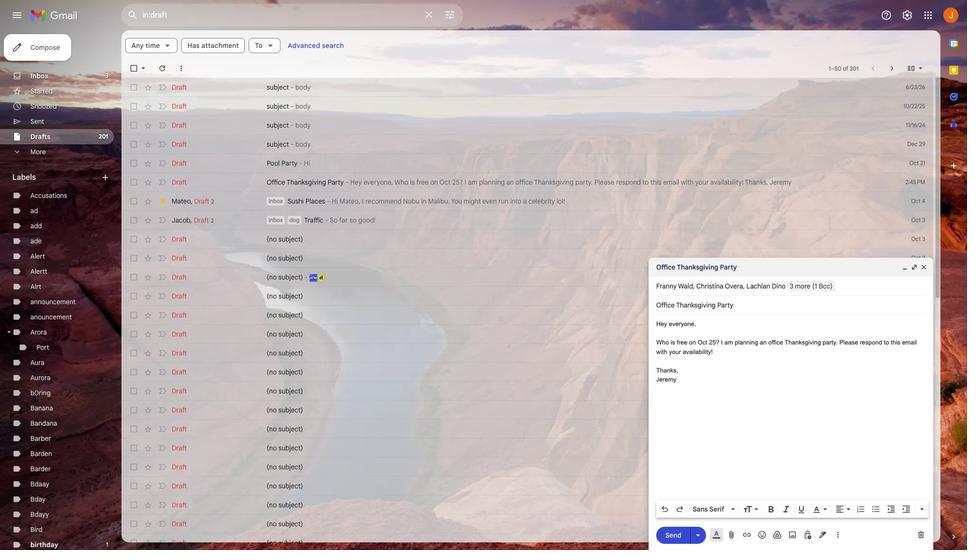 Task type: vqa. For each thing, say whether or not it's contained in the screenshot.


Task type: locate. For each thing, give the bounding box(es) containing it.
sep 14
[[909, 501, 926, 509], [909, 520, 926, 528]]

refresh image
[[158, 64, 167, 73]]

insert signature image
[[819, 530, 828, 540]]

0 horizontal spatial thanks,
[[657, 367, 679, 374]]

14 (no subject) from the top
[[267, 482, 303, 491]]

0 horizontal spatial with
[[657, 348, 668, 355]]

inbox inside labels navigation
[[30, 72, 48, 80]]

0 horizontal spatial on
[[431, 178, 438, 187]]

aura link
[[30, 359, 44, 367]]

office thanksgiving party
[[657, 263, 737, 272]]

free up in
[[417, 178, 429, 187]]

1 (no subject) link from the top
[[267, 235, 881, 244]]

hi right pool at the top
[[304, 159, 310, 168]]

1 horizontal spatial office
[[657, 263, 676, 272]]

planning inside row
[[479, 178, 505, 187]]

1 vertical spatial jeremy
[[657, 376, 677, 383]]

1 sep 14 from the top
[[909, 501, 926, 509]]

any time
[[132, 41, 160, 50]]

10/22/25
[[904, 103, 926, 110]]

9 cell from the top
[[899, 482, 934, 491]]

0 vertical spatial am
[[468, 178, 478, 187]]

5 row from the top
[[122, 154, 934, 173]]

subject) for fifth row from the bottom
[[279, 463, 303, 472]]

🏧 image
[[310, 274, 318, 282]]

2 (no subject) link from the top
[[267, 254, 881, 263]]

1 (no subject) from the top
[[267, 235, 303, 244]]

draft for 20th row from the top of the 'main content' containing any time
[[172, 444, 187, 453]]

3 oct 3 from the top
[[912, 255, 926, 262]]

1 vertical spatial sep
[[909, 520, 919, 528]]

sep
[[909, 501, 919, 509], [909, 520, 919, 528]]

party inside 'dialog'
[[721, 263, 737, 272]]

1 subject) from the top
[[279, 235, 303, 244]]

13 subject) from the top
[[279, 463, 303, 472]]

13 (no subject) link from the top
[[267, 482, 881, 491]]

1 vertical spatial an
[[760, 339, 767, 346]]

0 vertical spatial sep 14
[[909, 501, 926, 509]]

0 vertical spatial thanks,
[[746, 178, 769, 187]]

drafts link
[[30, 132, 50, 141]]

1 vertical spatial to
[[885, 339, 890, 346]]

email inside row
[[664, 178, 680, 187]]

1 vertical spatial with
[[657, 348, 668, 355]]

5 (no from the top
[[267, 311, 277, 320]]

1 horizontal spatial hi
[[332, 197, 338, 206]]

0 horizontal spatial 1
[[106, 541, 108, 548]]

everyone, down wald
[[669, 321, 697, 328]]

11 row from the top
[[122, 268, 934, 287]]

3 for 17th row from the bottom
[[923, 236, 926, 243]]

indent more ‪(⌘])‬ image
[[902, 505, 912, 514]]

None search field
[[122, 4, 463, 27]]

1 horizontal spatial please
[[840, 339, 859, 346]]

birthday
[[30, 541, 58, 549]]

gmail image
[[30, 6, 82, 25]]

1 horizontal spatial your
[[696, 178, 709, 187]]

1 horizontal spatial with
[[681, 178, 694, 187]]

2 inside jacob , draft 2
[[211, 217, 214, 224]]

(no subject) link for 13th row from the bottom
[[267, 311, 881, 320]]

draft for second row from the top of the 'main content' containing any time
[[172, 102, 187, 111]]

hey down franny
[[657, 321, 668, 328]]

thanks,
[[746, 178, 769, 187], [657, 367, 679, 374]]

(no subject) link for 19th row from the top of the 'main content' containing any time
[[267, 425, 881, 434]]

11 (no subject) from the top
[[267, 425, 303, 434]]

subject - body for 11/16/24
[[267, 121, 311, 130]]

2 horizontal spatial i
[[722, 339, 723, 346]]

even
[[483, 197, 497, 206]]

6 (no subject) from the top
[[267, 330, 303, 339]]

0 horizontal spatial jeremy
[[657, 376, 677, 383]]

search mail image
[[124, 7, 142, 24]]

1 horizontal spatial everyone,
[[669, 321, 697, 328]]

3 for row containing jacob
[[923, 217, 926, 224]]

3 for 14th row from the bottom
[[923, 293, 926, 300]]

celebrity
[[529, 197, 555, 206]]

an
[[507, 178, 514, 187], [760, 339, 767, 346]]

more formatting options image
[[918, 505, 927, 514]]

0 horizontal spatial hey
[[350, 178, 362, 187]]

1 horizontal spatial party.
[[823, 339, 838, 346]]

(no subject) link for 10th row from the bottom of the 'main content' containing any time
[[267, 368, 881, 377]]

3 for 15th row from the bottom
[[923, 274, 926, 281]]

subject) for 22th row from the top of the 'main content' containing any time
[[279, 482, 303, 491]]

0 horizontal spatial office
[[267, 178, 285, 187]]

1 horizontal spatial who
[[657, 339, 669, 346]]

0 vertical spatial who
[[395, 178, 409, 187]]

dino
[[772, 282, 786, 291]]

in
[[421, 197, 427, 206]]

1 vertical spatial on
[[690, 339, 697, 346]]

sep 14 right indent less ‪(⌘[)‬ icon
[[909, 501, 926, 509]]

alert
[[30, 252, 45, 261]]

4 subject) from the top
[[279, 292, 303, 301]]

everyone, up recommend
[[364, 178, 393, 187]]

0 vertical spatial 201
[[850, 65, 859, 72]]

advanced search options image
[[441, 5, 460, 24]]

discard draft ‪(⌘⇧d)‬ image
[[917, 530, 926, 540]]

birthday link
[[30, 541, 58, 549]]

sent link
[[30, 117, 44, 126]]

party up mateo,
[[328, 178, 344, 187]]

0 horizontal spatial party.
[[576, 178, 593, 187]]

subject for dec 29
[[267, 140, 289, 149]]

15 (no subject) link from the top
[[267, 519, 881, 529]]

barden
[[30, 450, 52, 458]]

draft for 15th row from the bottom
[[172, 273, 187, 282]]

thanksgiving
[[287, 178, 326, 187], [535, 178, 574, 187], [677, 263, 719, 272], [785, 339, 822, 346]]

2 down mateo , draft 2
[[211, 217, 214, 224]]

sep 14 up the discard draft ‪(⌘⇧d)‬ icon
[[909, 520, 926, 528]]

thanksgiving inside who is free on oct 25? i am planning an office thanksgiving party. please respond to this email with your availability!
[[785, 339, 822, 346]]

7 cell from the top
[[899, 444, 934, 453]]

1 inside labels navigation
[[106, 541, 108, 548]]

(no subject) for "(no subject)" link related to 18th row from the top of the 'main content' containing any time
[[267, 406, 303, 415]]

(no subject) link for second row from the bottom of the 'main content' containing any time
[[267, 519, 881, 529]]

port link
[[37, 343, 49, 352]]

office for office thanksgiving party - hey everyone, who is free on oct 25? i am planning an office thanksgiving party. please respond to this email with your availability! thanks, jeremy
[[267, 178, 285, 187]]

1 vertical spatial everyone,
[[669, 321, 697, 328]]

8 (no subject) from the top
[[267, 368, 303, 377]]

(no subject) for 14th row "(no subject)" link
[[267, 330, 303, 339]]

i
[[465, 178, 467, 187], [362, 197, 364, 206], [722, 339, 723, 346]]

toggle split pane mode image
[[907, 64, 916, 73]]

1 horizontal spatial to
[[885, 339, 890, 346]]

,
[[191, 197, 193, 205], [191, 216, 192, 224], [694, 282, 695, 291], [744, 282, 745, 291]]

who inside row
[[395, 178, 409, 187]]

0 vertical spatial inbox
[[30, 72, 48, 80]]

sep for second row from the bottom of the 'main content' containing any time
[[909, 520, 919, 528]]

drafts
[[30, 132, 50, 141]]

15 subject) from the top
[[279, 501, 303, 510]]

16 (no subject) from the top
[[267, 520, 303, 529]]

main content
[[122, 30, 941, 550]]

1 vertical spatial party
[[328, 178, 344, 187]]

5 subject) from the top
[[279, 311, 303, 320]]

bdaay link
[[30, 480, 49, 489]]

0 vertical spatial party.
[[576, 178, 593, 187]]

2 14 from the top
[[921, 520, 926, 528]]

oct 3
[[912, 217, 926, 224], [912, 236, 926, 243], [912, 255, 926, 262], [912, 274, 926, 281], [912, 293, 926, 300], [912, 312, 926, 319]]

14 for second row from the bottom of the 'main content' containing any time
[[921, 520, 926, 528]]

17 (no subject) from the top
[[267, 539, 303, 548]]

office inside row
[[267, 178, 285, 187]]

3 subject from the top
[[267, 121, 289, 130]]

10 row from the top
[[122, 249, 934, 268]]

draft for 17th row from the bottom
[[172, 235, 187, 244]]

announcement link
[[30, 298, 76, 306]]

2 sep from the top
[[909, 520, 919, 528]]

(no subject) for 19th row from the top of the 'main content' containing any time "(no subject)" link
[[267, 425, 303, 434]]

0 vertical spatial on
[[431, 178, 438, 187]]

0 vertical spatial this
[[651, 178, 662, 187]]

subject) for 14th row
[[279, 330, 303, 339]]

aurora link
[[30, 374, 51, 382]]

is up nobu
[[410, 178, 415, 187]]

25?
[[453, 178, 463, 187], [710, 339, 720, 346]]

1 subject from the top
[[267, 83, 289, 92]]

1 vertical spatial 14
[[921, 520, 926, 528]]

free down hey everyone,
[[677, 339, 688, 346]]

10 subject) from the top
[[279, 406, 303, 415]]

into
[[511, 197, 522, 206]]

mateo , draft 2
[[172, 197, 214, 205]]

10 (no subject) link from the top
[[267, 425, 881, 434]]

serif
[[710, 505, 725, 514]]

9 row from the top
[[122, 230, 934, 249]]

1 horizontal spatial an
[[760, 339, 767, 346]]

traffic
[[304, 216, 324, 225]]

25? inside who is free on oct 25? i am planning an office thanksgiving party. please respond to this email with your availability!
[[710, 339, 720, 346]]

20 row from the top
[[122, 439, 934, 458]]

1 oct 3 from the top
[[912, 217, 926, 224]]

inbox left dog
[[269, 217, 283, 224]]

party. inside who is free on oct 25? i am planning an office thanksgiving party. please respond to this email with your availability!
[[823, 339, 838, 346]]

this
[[651, 178, 662, 187], [891, 339, 901, 346]]

1 horizontal spatial free
[[677, 339, 688, 346]]

draft for 22th row from the top of the 'main content' containing any time
[[172, 482, 187, 491]]

(no subject) for 10th row from the top of the 'main content' containing any time "(no subject)" link
[[267, 254, 303, 263]]

jacob , draft 2
[[172, 216, 214, 224]]

1 vertical spatial am
[[725, 339, 734, 346]]

1 row from the top
[[122, 78, 934, 97]]

more send options image
[[694, 531, 703, 540]]

4 (no from the top
[[267, 292, 277, 301]]

14 (no subject) link from the top
[[267, 501, 881, 510]]

oct
[[910, 160, 919, 167], [440, 178, 451, 187], [912, 198, 921, 205], [912, 217, 921, 224], [912, 236, 921, 243], [912, 255, 921, 262], [912, 274, 921, 281], [912, 293, 921, 300], [912, 312, 921, 319], [698, 339, 708, 346]]

bold ‪(⌘b)‬ image
[[767, 505, 776, 514]]

office
[[516, 178, 533, 187], [769, 339, 784, 346]]

4 (no subject) from the top
[[267, 292, 303, 301]]

8 subject) from the top
[[279, 368, 303, 377]]

this inside row
[[651, 178, 662, 187]]

4 oct 3 from the top
[[912, 274, 926, 281]]

email
[[664, 178, 680, 187], [903, 339, 918, 346]]

1 horizontal spatial 201
[[850, 65, 859, 72]]

sep 14 for 23th row from the top of the 'main content' containing any time
[[909, 501, 926, 509]]

1 horizontal spatial email
[[903, 339, 918, 346]]

i inside who is free on oct 25? i am planning an office thanksgiving party. please respond to this email with your availability!
[[722, 339, 723, 346]]

Subject field
[[657, 301, 926, 310]]

14 right 'indent more ‪(⌘])‬' image
[[921, 501, 926, 509]]

availability! inside row
[[711, 178, 744, 187]]

office up a
[[516, 178, 533, 187]]

1 horizontal spatial office
[[769, 339, 784, 346]]

bird
[[30, 526, 42, 534]]

bulleted list ‪(⌘⇧8)‬ image
[[872, 505, 881, 514]]

0 horizontal spatial to
[[643, 178, 649, 187]]

0 horizontal spatial this
[[651, 178, 662, 187]]

oct 3 for 10th row from the top of the 'main content' containing any time
[[912, 255, 926, 262]]

1 vertical spatial respond
[[861, 339, 883, 346]]

(no subject) for "(no subject)" link associated with 14th row from the bottom
[[267, 292, 303, 301]]

row containing jacob
[[122, 211, 934, 230]]

(no subject) for 22th row from the top of the 'main content' containing any time "(no subject)" link
[[267, 482, 303, 491]]

1 14 from the top
[[921, 501, 926, 509]]

sep up the discard draft ‪(⌘⇧d)‬ icon
[[909, 520, 919, 528]]

0 vertical spatial an
[[507, 178, 514, 187]]

7 subject) from the top
[[279, 349, 303, 358]]

hi left mateo,
[[332, 197, 338, 206]]

settings image
[[902, 9, 914, 21]]

1 horizontal spatial 25?
[[710, 339, 720, 346]]

1 horizontal spatial on
[[690, 339, 697, 346]]

(no subject)
[[267, 235, 303, 244], [267, 254, 303, 263], [267, 273, 303, 282], [267, 292, 303, 301], [267, 311, 303, 320], [267, 330, 303, 339], [267, 349, 303, 358], [267, 368, 303, 377], [267, 387, 303, 396], [267, 406, 303, 415], [267, 425, 303, 434], [267, 444, 303, 453], [267, 463, 303, 472], [267, 482, 303, 491], [267, 501, 303, 510], [267, 520, 303, 529], [267, 539, 303, 548]]

attach files image
[[727, 530, 737, 540]]

to inside who is free on oct 25? i am planning an office thanksgiving party. please respond to this email with your availability!
[[885, 339, 890, 346]]

accusations link
[[30, 191, 67, 200]]

7 (no subject) link from the top
[[267, 368, 881, 377]]

1 vertical spatial inbox
[[269, 198, 283, 205]]

3 body from the top
[[296, 121, 311, 130]]

13 (no subject) from the top
[[267, 463, 303, 472]]

any
[[132, 41, 144, 50]]

row
[[122, 78, 934, 97], [122, 97, 934, 116], [122, 116, 934, 135], [122, 135, 934, 154], [122, 154, 934, 173], [122, 173, 934, 192], [122, 192, 934, 211], [122, 211, 934, 230], [122, 230, 934, 249], [122, 249, 934, 268], [122, 268, 934, 287], [122, 287, 934, 306], [122, 306, 934, 325], [122, 325, 934, 344], [122, 344, 934, 363], [122, 363, 934, 382], [122, 382, 934, 401], [122, 401, 934, 420], [122, 420, 934, 439], [122, 439, 934, 458], [122, 458, 934, 477], [122, 477, 934, 496], [122, 496, 934, 515], [122, 515, 934, 534], [122, 534, 934, 550]]

1 inside 'main content'
[[829, 65, 831, 72]]

21 row from the top
[[122, 458, 934, 477]]

8 cell from the top
[[899, 463, 934, 472]]

None checkbox
[[129, 64, 139, 73], [129, 83, 139, 92], [129, 102, 139, 111], [129, 140, 139, 149], [129, 197, 139, 206], [129, 273, 139, 282], [129, 311, 139, 320], [129, 330, 139, 339], [129, 349, 139, 358], [129, 368, 139, 377], [129, 387, 139, 396], [129, 444, 139, 453], [129, 501, 139, 510], [129, 519, 139, 529], [129, 538, 139, 548], [129, 64, 139, 73], [129, 83, 139, 92], [129, 102, 139, 111], [129, 140, 139, 149], [129, 197, 139, 206], [129, 273, 139, 282], [129, 311, 139, 320], [129, 330, 139, 339], [129, 349, 139, 358], [129, 368, 139, 377], [129, 387, 139, 396], [129, 444, 139, 453], [129, 501, 139, 510], [129, 519, 139, 529], [129, 538, 139, 548]]

send
[[666, 531, 682, 540]]

0 vertical spatial respond
[[617, 178, 641, 187]]

oct 4
[[912, 198, 926, 205]]

1 vertical spatial free
[[677, 339, 688, 346]]

i for with
[[722, 339, 723, 346]]

subject) for 10th row from the top of the 'main content' containing any time
[[279, 254, 303, 263]]

14 up the discard draft ‪(⌘⇧d)‬ icon
[[921, 520, 926, 528]]

oct for 21th row from the bottom of the 'main content' containing any time
[[910, 160, 919, 167]]

1 sep from the top
[[909, 501, 919, 509]]

bday link
[[30, 495, 46, 504]]

(no subject) link for 22th row from the top of the 'main content' containing any time
[[267, 482, 881, 491]]

5 oct 3 from the top
[[912, 293, 926, 300]]

who down hey everyone,
[[657, 339, 669, 346]]

13 row from the top
[[122, 306, 934, 325]]

0 vertical spatial sep
[[909, 501, 919, 509]]

1 vertical spatial office
[[657, 263, 676, 272]]

1 vertical spatial 201
[[99, 133, 108, 140]]

3 (no from the top
[[267, 273, 277, 282]]

2 for mateo
[[211, 198, 214, 205]]

0 vertical spatial email
[[664, 178, 680, 187]]

subject) for 19th row from the top of the 'main content' containing any time
[[279, 425, 303, 434]]

(no subject) link for 9th row from the bottom of the 'main content' containing any time
[[267, 387, 881, 396]]

to
[[643, 178, 649, 187], [885, 339, 890, 346]]

party for office thanksgiving party
[[721, 263, 737, 272]]

2 horizontal spatial party
[[721, 263, 737, 272]]

50
[[835, 65, 842, 72]]

1 vertical spatial hey
[[657, 321, 668, 328]]

1 horizontal spatial 1
[[829, 65, 831, 72]]

201 inside labels navigation
[[99, 133, 108, 140]]

party right pool at the top
[[282, 159, 298, 168]]

3 inside labels navigation
[[105, 72, 108, 79]]

0 vertical spatial with
[[681, 178, 694, 187]]

1 vertical spatial planning
[[735, 339, 759, 346]]

0 vertical spatial to
[[643, 178, 649, 187]]

1 vertical spatial this
[[891, 339, 901, 346]]

main content containing any time
[[122, 30, 941, 550]]

body
[[296, 83, 311, 92], [296, 102, 311, 111], [296, 121, 311, 130], [296, 140, 311, 149]]

0 vertical spatial office
[[516, 178, 533, 187]]

2 subject) from the top
[[279, 254, 303, 263]]

minimize image
[[902, 264, 909, 271]]

party.
[[576, 178, 593, 187], [823, 339, 838, 346]]

0 vertical spatial 14
[[921, 501, 926, 509]]

draft for 10th row from the bottom of the 'main content' containing any time
[[172, 368, 187, 377]]

am inside who is free on oct 25? i am planning an office thanksgiving party. please respond to this email with your availability!
[[725, 339, 734, 346]]

draft for second row from the bottom of the 'main content' containing any time
[[172, 520, 187, 529]]

1 vertical spatial 25?
[[710, 339, 720, 346]]

12 (no subject) from the top
[[267, 444, 303, 453]]

2 oct 3 from the top
[[912, 236, 926, 243]]

(no subject) link for 14th row from the bottom
[[267, 292, 881, 301]]

3 row from the top
[[122, 116, 934, 135]]

snoozed
[[30, 102, 57, 111]]

oct 21
[[910, 160, 926, 167]]

8 row from the top
[[122, 211, 934, 230]]

ade
[[30, 237, 42, 246]]

oct for row containing jacob
[[912, 217, 921, 224]]

1 horizontal spatial respond
[[861, 339, 883, 346]]

11 (no subject) link from the top
[[267, 444, 881, 453]]

everyone, inside row
[[364, 178, 393, 187]]

(no subject) for 20th row from the top of the 'main content' containing any time's "(no subject)" link
[[267, 444, 303, 453]]

bandana link
[[30, 419, 57, 428]]

0 horizontal spatial 201
[[99, 133, 108, 140]]

an down subject field
[[760, 339, 767, 346]]

3 (no subject) from the top
[[267, 273, 303, 282]]

0 vertical spatial i
[[465, 178, 467, 187]]

1 vertical spatial thanks,
[[657, 367, 679, 374]]

2 for jacob
[[211, 217, 214, 224]]

9 (no from the top
[[267, 387, 277, 396]]

2 up jacob , draft 2
[[211, 198, 214, 205]]

1 vertical spatial please
[[840, 339, 859, 346]]

4 body from the top
[[296, 140, 311, 149]]

16 (no subject) link from the top
[[267, 538, 881, 548]]

oct for 10th row from the top of the 'main content' containing any time
[[912, 255, 921, 262]]

11 subject) from the top
[[279, 425, 303, 434]]

office thanksgiving party dialog
[[649, 258, 934, 550]]

0 vertical spatial everyone,
[[364, 178, 393, 187]]

17 row from the top
[[122, 382, 934, 401]]

subject) for 15th row from the bottom
[[279, 273, 303, 282]]

0 horizontal spatial email
[[664, 178, 680, 187]]

alrt
[[30, 283, 41, 291]]

cell
[[899, 330, 934, 339], [899, 349, 934, 358], [899, 368, 934, 377], [899, 387, 934, 396], [899, 406, 934, 415], [899, 425, 934, 434], [899, 444, 934, 453], [899, 463, 934, 472], [899, 482, 934, 491]]

draft for 14th row from the bottom
[[172, 292, 187, 301]]

23 row from the top
[[122, 496, 934, 515]]

ad link
[[30, 207, 38, 215]]

is
[[410, 178, 415, 187], [671, 339, 676, 346]]

0 vertical spatial your
[[696, 178, 709, 187]]

accusations
[[30, 191, 67, 200]]

12 row from the top
[[122, 287, 934, 306]]

party up overa
[[721, 263, 737, 272]]

0 vertical spatial is
[[410, 178, 415, 187]]

free
[[417, 178, 429, 187], [677, 339, 688, 346]]

None checkbox
[[129, 121, 139, 130], [129, 159, 139, 168], [129, 178, 139, 187], [129, 216, 139, 225], [129, 235, 139, 244], [129, 254, 139, 263], [129, 292, 139, 301], [129, 406, 139, 415], [129, 425, 139, 434], [129, 463, 139, 472], [129, 482, 139, 491], [129, 121, 139, 130], [129, 159, 139, 168], [129, 178, 139, 187], [129, 216, 139, 225], [129, 235, 139, 244], [129, 254, 139, 263], [129, 292, 139, 301], [129, 406, 139, 415], [129, 425, 139, 434], [129, 463, 139, 472], [129, 482, 139, 491]]

, left lachlan
[[744, 282, 745, 291]]

pop out image
[[911, 264, 919, 271]]

subject) for 18th row from the top of the 'main content' containing any time
[[279, 406, 303, 415]]

office down pool at the top
[[267, 178, 285, 187]]

0 horizontal spatial everyone,
[[364, 178, 393, 187]]

0 vertical spatial please
[[595, 178, 615, 187]]

draft for 19th row from the top of the 'main content' containing any time
[[172, 425, 187, 434]]

an inside row
[[507, 178, 514, 187]]

tab list
[[941, 30, 968, 516]]

(no subject) for "(no subject)" link corresponding to 25th row from the top
[[267, 539, 303, 548]]

21
[[921, 160, 926, 167]]

(no subject) link for 23th row from the top of the 'main content' containing any time
[[267, 501, 881, 510]]

0 horizontal spatial please
[[595, 178, 615, 187]]

4 subject - body from the top
[[267, 140, 311, 149]]

9 (no subject) link from the top
[[267, 406, 881, 415]]

2 (no from the top
[[267, 254, 277, 263]]

sep for 23th row from the top of the 'main content' containing any time
[[909, 501, 919, 509]]

1 vertical spatial is
[[671, 339, 676, 346]]

2 body from the top
[[296, 102, 311, 111]]

oct 3 for row containing jacob
[[912, 217, 926, 224]]

on up malibu.
[[431, 178, 438, 187]]

an up into
[[507, 178, 514, 187]]

oct inside who is free on oct 25? i am planning an office thanksgiving party. please respond to this email with your availability!
[[698, 339, 708, 346]]

oct for 13th row from the bottom
[[912, 312, 921, 319]]

insert photo image
[[788, 530, 798, 540]]

3 subject - body from the top
[[267, 121, 311, 130]]

0 horizontal spatial an
[[507, 178, 514, 187]]

jacob
[[172, 216, 191, 224]]

thu, sep 14, 2023, 2:20 pm element
[[909, 538, 926, 548]]

2 subject from the top
[[267, 102, 289, 111]]

11/16/24
[[906, 122, 926, 129]]

jeremy inside row
[[770, 178, 792, 187]]

inbox up "starred" link at the left of the page
[[30, 72, 48, 80]]

planning inside who is free on oct 25? i am planning an office thanksgiving party. please respond to this email with your availability!
[[735, 339, 759, 346]]

subject - body for 10/22/25
[[267, 102, 311, 111]]

inbox inside inbox sushi places - hi mateo, i recommend nobu in malibu. you might even run into a celebrity lol!
[[269, 198, 283, 205]]

dec
[[908, 141, 918, 148]]

subject - body
[[267, 83, 311, 92], [267, 102, 311, 111], [267, 121, 311, 130], [267, 140, 311, 149]]

office down subject field
[[769, 339, 784, 346]]

hey up mateo,
[[350, 178, 362, 187]]

draft for fifth row from the bottom
[[172, 463, 187, 472]]

6 (no from the top
[[267, 330, 277, 339]]

0 horizontal spatial am
[[468, 178, 478, 187]]

0 vertical spatial jeremy
[[770, 178, 792, 187]]

sep right indent less ‪(⌘[)‬ icon
[[909, 501, 919, 509]]

3 (no subject) link from the top
[[267, 292, 881, 301]]

9 (no subject) from the top
[[267, 387, 303, 396]]

25? inside row
[[453, 178, 463, 187]]

party
[[282, 159, 298, 168], [328, 178, 344, 187], [721, 263, 737, 272]]

0 vertical spatial office
[[267, 178, 285, 187]]

respond inside row
[[617, 178, 641, 187]]

oct 3 for 17th row from the bottom
[[912, 236, 926, 243]]

1 vertical spatial your
[[669, 348, 681, 355]]

is down hey everyone,
[[671, 339, 676, 346]]

0 vertical spatial 2
[[211, 198, 214, 205]]

who up nobu
[[395, 178, 409, 187]]

0 vertical spatial free
[[417, 178, 429, 187]]

thanksgiving up the 'places'
[[287, 178, 326, 187]]

insert files using drive image
[[773, 530, 783, 540]]

0 vertical spatial hi
[[304, 159, 310, 168]]

16 subject) from the top
[[279, 520, 303, 529]]

Search mail text field
[[142, 10, 418, 20]]

planning
[[479, 178, 505, 187], [735, 339, 759, 346]]

thanks, inside row
[[746, 178, 769, 187]]

1 horizontal spatial hey
[[657, 321, 668, 328]]

arora link
[[30, 328, 47, 337]]

office up franny
[[657, 263, 676, 272]]

0 horizontal spatial who
[[395, 178, 409, 187]]

1 horizontal spatial jeremy
[[770, 178, 792, 187]]

subject) for 14th row from the bottom
[[279, 292, 303, 301]]

thanksgiving down subject field
[[785, 339, 822, 346]]

who
[[395, 178, 409, 187], [657, 339, 669, 346]]

1 vertical spatial sep 14
[[909, 520, 926, 528]]

oct for 15th row from the bottom
[[912, 274, 921, 281]]

0 vertical spatial 1
[[829, 65, 831, 72]]

please
[[595, 178, 615, 187], [840, 339, 859, 346]]

2 sep 14 from the top
[[909, 520, 926, 528]]

15 (no subject) from the top
[[267, 501, 303, 510]]

office
[[267, 178, 285, 187], [657, 263, 676, 272]]

draft for 18th row from the top of the 'main content' containing any time
[[172, 406, 187, 415]]

0 horizontal spatial respond
[[617, 178, 641, 187]]

subject for 11/16/24
[[267, 121, 289, 130]]

4 row from the top
[[122, 135, 934, 154]]

support image
[[881, 9, 893, 21]]

barder link
[[30, 465, 51, 473]]

office inside 'dialog'
[[657, 263, 676, 272]]

2 row from the top
[[122, 97, 934, 116]]

2 vertical spatial i
[[722, 339, 723, 346]]

2 inside mateo , draft 2
[[211, 198, 214, 205]]

6 subject) from the top
[[279, 330, 303, 339]]

starred
[[30, 87, 53, 95]]

8 (no from the top
[[267, 368, 277, 377]]

(no subject) for fifth row from the bottom's "(no subject)" link
[[267, 463, 303, 472]]

(no subject) link
[[267, 235, 881, 244], [267, 254, 881, 263], [267, 292, 881, 301], [267, 311, 881, 320], [267, 330, 881, 339], [267, 349, 881, 358], [267, 368, 881, 377], [267, 387, 881, 396], [267, 406, 881, 415], [267, 425, 881, 434], [267, 444, 881, 453], [267, 463, 881, 472], [267, 482, 881, 491], [267, 501, 881, 510], [267, 519, 881, 529], [267, 538, 881, 548]]

1 2 from the top
[[211, 198, 214, 205]]

subject - body for 6/23/26
[[267, 83, 311, 92]]

9 subject) from the top
[[279, 387, 303, 396]]

subject) for 17th row from the bottom
[[279, 235, 303, 244]]

0 vertical spatial hey
[[350, 178, 362, 187]]

undo ‪(⌘z)‬ image
[[661, 505, 670, 514]]

8 (no subject) link from the top
[[267, 387, 881, 396]]

on down hey everyone,
[[690, 339, 697, 346]]

italic ‪(⌘i)‬ image
[[782, 505, 792, 514]]

0 horizontal spatial 25?
[[453, 178, 463, 187]]

christina
[[697, 282, 724, 291]]

body for 6/23/26
[[296, 83, 311, 92]]

5 (no subject) link from the top
[[267, 330, 881, 339]]

0 vertical spatial availability!
[[711, 178, 744, 187]]

subject) for 13th row from the bottom
[[279, 311, 303, 320]]

availability! inside who is free on oct 25? i am planning an office thanksgiving party. please respond to this email with your availability!
[[683, 348, 713, 355]]

inbox left sushi on the top left of page
[[269, 198, 283, 205]]

12 (no subject) link from the top
[[267, 463, 881, 472]]

(no subject) for "(no subject)" link related to 13th row from the bottom
[[267, 311, 303, 320]]

compose
[[30, 43, 60, 52]]



Task type: describe. For each thing, give the bounding box(es) containing it.
office inside row
[[516, 178, 533, 187]]

sans
[[693, 505, 708, 514]]

i for lol!
[[362, 197, 364, 206]]

13 (no from the top
[[267, 463, 277, 472]]

to button
[[249, 38, 280, 53]]

(no subject) link for 10th row from the top of the 'main content' containing any time
[[267, 254, 881, 263]]

3 for 13th row from the bottom
[[923, 312, 926, 319]]

Message Body text field
[[657, 320, 926, 498]]

franny wald , christina overa , lachlan dino 3 more (1 bcc)
[[657, 282, 833, 291]]

draft for 13th row from the bottom
[[172, 311, 187, 320]]

add
[[30, 222, 42, 230]]

24 row from the top
[[122, 515, 934, 534]]

3 cell from the top
[[899, 368, 934, 377]]

alert link
[[30, 252, 45, 261]]

party for office thanksgiving party - hey everyone, who is free on oct 25? i am planning an office thanksgiving party. please respond to this email with your availability! thanks, jeremy
[[328, 178, 344, 187]]

formatting options toolbar
[[657, 501, 929, 518]]

subject for 6/23/26
[[267, 83, 289, 92]]

has attachment button
[[181, 38, 245, 53]]

close image
[[921, 264, 928, 271]]

labels
[[12, 173, 36, 182]]

subject) for 20th row from the top of the 'main content' containing any time
[[279, 444, 303, 453]]

(no subject) link for 25th row from the top
[[267, 538, 881, 548]]

6/23/26
[[907, 84, 926, 91]]

🚸 image
[[318, 274, 326, 282]]

1 cell from the top
[[899, 330, 934, 339]]

party. inside row
[[576, 178, 593, 187]]

body for 10/22/25
[[296, 102, 311, 111]]

respond inside who is free on oct 25? i am planning an office thanksgiving party. please respond to this email with your availability!
[[861, 339, 883, 346]]

(no subject) link for 14th row
[[267, 330, 881, 339]]

this inside who is free on oct 25? i am planning an office thanksgiving party. please respond to this email with your availability!
[[891, 339, 901, 346]]

advanced
[[288, 41, 320, 50]]

draft for 6th row
[[172, 178, 187, 187]]

more options image
[[836, 530, 841, 540]]

draft for 22th row from the bottom
[[172, 140, 187, 149]]

inbox sushi places - hi mateo, i recommend nobu in malibu. you might even run into a celebrity lol!
[[269, 197, 566, 206]]

far
[[339, 216, 348, 225]]

sans serif option
[[691, 505, 730, 514]]

b0ring link
[[30, 389, 51, 397]]

thanksgiving up lol!
[[535, 178, 574, 187]]

numbered list ‪(⌘⇧7)‬ image
[[857, 505, 866, 514]]

11 (no from the top
[[267, 425, 277, 434]]

16 (no from the top
[[267, 520, 277, 529]]

who is free on oct 25? i am planning an office thanksgiving party. please respond to this email with your availability!
[[657, 339, 918, 355]]

insert emoji ‪(⌘⇧2)‬ image
[[758, 530, 767, 540]]

bird link
[[30, 526, 42, 534]]

oct for 17th row from the bottom
[[912, 236, 921, 243]]

(no subject) link for 17th row from the bottom
[[267, 235, 881, 244]]

17 (no from the top
[[267, 539, 277, 548]]

please inside row
[[595, 178, 615, 187]]

0 vertical spatial party
[[282, 159, 298, 168]]

14 row from the top
[[122, 325, 934, 344]]

bdayy
[[30, 510, 49, 519]]

alertt
[[30, 267, 47, 276]]

(no subject) link for 11th row from the bottom
[[267, 349, 881, 358]]

office inside who is free on oct 25? i am planning an office thanksgiving party. please respond to this email with your availability!
[[769, 339, 784, 346]]

am inside row
[[468, 178, 478, 187]]

attachment
[[202, 41, 239, 50]]

subject) for 9th row from the bottom of the 'main content' containing any time
[[279, 387, 303, 396]]

(no subject) link for fifth row from the bottom
[[267, 463, 881, 472]]

subject for 10/22/25
[[267, 102, 289, 111]]

3 inside office thanksgiving party 'dialog'
[[790, 282, 794, 291]]

(no subject) for 9th row from the bottom of the 'main content' containing any time's "(no subject)" link
[[267, 387, 303, 396]]

your inside who is free on oct 25? i am planning an office thanksgiving party. please respond to this email with your availability!
[[669, 348, 681, 355]]

everyone, inside 'message body' text field
[[669, 321, 697, 328]]

more
[[30, 148, 46, 156]]

with inside row
[[681, 178, 694, 187]]

recommend
[[366, 197, 402, 206]]

row containing mateo
[[122, 192, 934, 211]]

6 cell from the top
[[899, 425, 934, 434]]

port
[[37, 343, 49, 352]]

draft for first row from the top
[[172, 83, 187, 92]]

bcc)
[[819, 282, 833, 291]]

14 (no from the top
[[267, 482, 277, 491]]

oct 3 for 15th row from the bottom
[[912, 274, 926, 281]]

redo ‪(⌘y)‬ image
[[676, 505, 685, 514]]

barder
[[30, 465, 51, 473]]

pool party - hi
[[267, 159, 310, 168]]

overa
[[725, 282, 744, 291]]

thanksgiving up wald
[[677, 263, 719, 272]]

with inside who is free on oct 25? i am planning an office thanksgiving party. please respond to this email with your availability!
[[657, 348, 668, 355]]

sushi
[[288, 197, 304, 206]]

5 cell from the top
[[899, 406, 934, 415]]

labels heading
[[12, 173, 101, 182]]

16 row from the top
[[122, 363, 934, 382]]

jeremy inside the thanks, jeremy
[[657, 376, 677, 383]]

add link
[[30, 222, 42, 230]]

subject - body for dec 29
[[267, 140, 311, 149]]

pool
[[267, 159, 280, 168]]

(no subject) link for 18th row from the top of the 'main content' containing any time
[[267, 406, 881, 415]]

has attachment
[[188, 41, 239, 50]]

hey inside row
[[350, 178, 362, 187]]

free inside who is free on oct 25? i am planning an office thanksgiving party. please respond to this email with your availability!
[[677, 339, 688, 346]]

bdaay
[[30, 480, 49, 489]]

malibu.
[[428, 197, 450, 206]]

who inside who is free on oct 25? i am planning an office thanksgiving party. please respond to this email with your availability!
[[657, 339, 669, 346]]

thanks, jeremy
[[657, 367, 679, 383]]

draft for 11th row from the bottom
[[172, 349, 187, 358]]

, up jacob , draft 2
[[191, 197, 193, 205]]

advanced search
[[288, 41, 344, 50]]

(no subject) for "(no subject)" link corresponding to second row from the bottom of the 'main content' containing any time
[[267, 520, 303, 529]]

mateo
[[172, 197, 191, 205]]

run
[[499, 197, 509, 206]]

body for 11/16/24
[[296, 121, 311, 130]]

(1
[[813, 282, 818, 291]]

, down mateo , draft 2
[[191, 216, 192, 224]]

please inside who is free on oct 25? i am planning an office thanksgiving party. please respond to this email with your availability!
[[840, 339, 859, 346]]

dog
[[290, 217, 300, 224]]

15 row from the top
[[122, 344, 934, 363]]

0 horizontal spatial is
[[410, 178, 415, 187]]

6 row from the top
[[122, 173, 934, 192]]

underline ‪(⌘u)‬ image
[[797, 505, 807, 515]]

so
[[330, 216, 338, 225]]

201 inside 'main content'
[[850, 65, 859, 72]]

(no subject) for "(no subject)" link corresponding to 23th row from the top of the 'main content' containing any time
[[267, 501, 303, 510]]

2 vertical spatial inbox
[[269, 217, 283, 224]]

oct 3 for 14th row from the bottom
[[912, 293, 926, 300]]

body for dec 29
[[296, 140, 311, 149]]

toggle confidential mode image
[[803, 530, 813, 540]]

3 for 10th row from the top of the 'main content' containing any time
[[923, 255, 926, 262]]

franny
[[657, 282, 677, 291]]

sans serif
[[693, 505, 725, 514]]

bandana
[[30, 419, 57, 428]]

, left christina
[[694, 282, 695, 291]]

(no subject) for "(no subject)" link corresponding to 10th row from the bottom of the 'main content' containing any time
[[267, 368, 303, 377]]

an inside who is free on oct 25? i am planning an office thanksgiving party. please respond to this email with your availability!
[[760, 339, 767, 346]]

search
[[322, 41, 344, 50]]

draft for 14th row
[[172, 330, 187, 339]]

19 row from the top
[[122, 420, 934, 439]]

labels navigation
[[0, 30, 122, 550]]

so
[[350, 216, 357, 225]]

10 (no from the top
[[267, 406, 277, 415]]

older image
[[888, 64, 897, 73]]

clear search image
[[420, 5, 439, 24]]

15 (no from the top
[[267, 501, 277, 510]]

2 cell from the top
[[899, 349, 934, 358]]

1 50 of 201
[[829, 65, 859, 72]]

18 row from the top
[[122, 401, 934, 420]]

anouncement
[[30, 313, 72, 321]]

on inside row
[[431, 178, 438, 187]]

bday
[[30, 495, 46, 504]]

sent
[[30, 117, 44, 126]]

barber
[[30, 434, 51, 443]]

1 for 1 50 of 201
[[829, 65, 831, 72]]

announcement
[[30, 298, 76, 306]]

draft for 21th row from the bottom of the 'main content' containing any time
[[172, 159, 187, 168]]

of
[[843, 65, 849, 72]]

draft for 25th row from the top
[[172, 539, 187, 548]]

is inside who is free on oct 25? i am planning an office thanksgiving party. please respond to this email with your availability!
[[671, 339, 676, 346]]

7 (no from the top
[[267, 349, 277, 358]]

alrt link
[[30, 283, 41, 291]]

ad
[[30, 207, 38, 215]]

main menu image
[[11, 9, 23, 21]]

advanced search button
[[284, 37, 348, 54]]

subject) for 25th row from the top
[[279, 539, 303, 548]]

4 cell from the top
[[899, 387, 934, 396]]

might
[[464, 197, 481, 206]]

nobu
[[404, 197, 420, 206]]

(no subject) for 11th row from the bottom's "(no subject)" link
[[267, 349, 303, 358]]

inbox link
[[30, 72, 48, 80]]

dec 29
[[908, 141, 926, 148]]

compose button
[[4, 34, 71, 61]]

oct 3 for 13th row from the bottom
[[912, 312, 926, 319]]

traffic - so far so good!
[[304, 216, 376, 225]]

thanks, inside 'message body' text field
[[657, 367, 679, 374]]

oct for 14th row from the bottom
[[912, 293, 921, 300]]

you
[[451, 197, 462, 206]]

wald
[[679, 282, 694, 291]]

12 (no from the top
[[267, 444, 277, 453]]

hey inside 'message body' text field
[[657, 321, 668, 328]]

places
[[306, 197, 325, 206]]

oct for row containing mateo
[[912, 198, 921, 205]]

subject) for second row from the bottom of the 'main content' containing any time
[[279, 520, 303, 529]]

snoozed link
[[30, 102, 57, 111]]

draft for 23th row from the top of the 'main content' containing any time
[[172, 501, 187, 510]]

draft for 10th row from the top of the 'main content' containing any time
[[172, 254, 187, 263]]

4
[[923, 198, 926, 205]]

to
[[255, 41, 263, 50]]

25 row from the top
[[122, 534, 934, 550]]

aurora
[[30, 374, 51, 382]]

14 for 23th row from the top of the 'main content' containing any time
[[921, 501, 926, 509]]

a
[[524, 197, 527, 206]]

insert link ‪(⌘k)‬ image
[[743, 530, 752, 540]]

more image
[[177, 64, 186, 73]]

barden link
[[30, 450, 52, 458]]

anouncement link
[[30, 313, 72, 321]]

mateo,
[[340, 197, 361, 206]]

1 for 1
[[106, 541, 108, 548]]

subject) for 23th row from the top of the 'main content' containing any time
[[279, 501, 303, 510]]

indent less ‪(⌘[)‬ image
[[887, 505, 897, 514]]

0 horizontal spatial hi
[[304, 159, 310, 168]]

(no subject) link for 20th row from the top of the 'main content' containing any time
[[267, 444, 881, 453]]

22 row from the top
[[122, 477, 934, 496]]

arora
[[30, 328, 47, 337]]

on inside who is free on oct 25? i am planning an office thanksgiving party. please respond to this email with your availability!
[[690, 339, 697, 346]]

29
[[920, 141, 926, 148]]

sep 14 for second row from the bottom of the 'main content' containing any time
[[909, 520, 926, 528]]

email inside who is free on oct 25? i am planning an office thanksgiving party. please respond to this email with your availability!
[[903, 339, 918, 346]]

banana link
[[30, 404, 53, 413]]

1 (no from the top
[[267, 235, 277, 244]]

office for office thanksgiving party
[[657, 263, 676, 272]]

subject) for 10th row from the bottom of the 'main content' containing any time
[[279, 368, 303, 377]]

ade link
[[30, 237, 42, 246]]

bdayy link
[[30, 510, 49, 519]]

draft for 9th row from the bottom of the 'main content' containing any time
[[172, 387, 187, 396]]

any time button
[[125, 38, 178, 53]]



